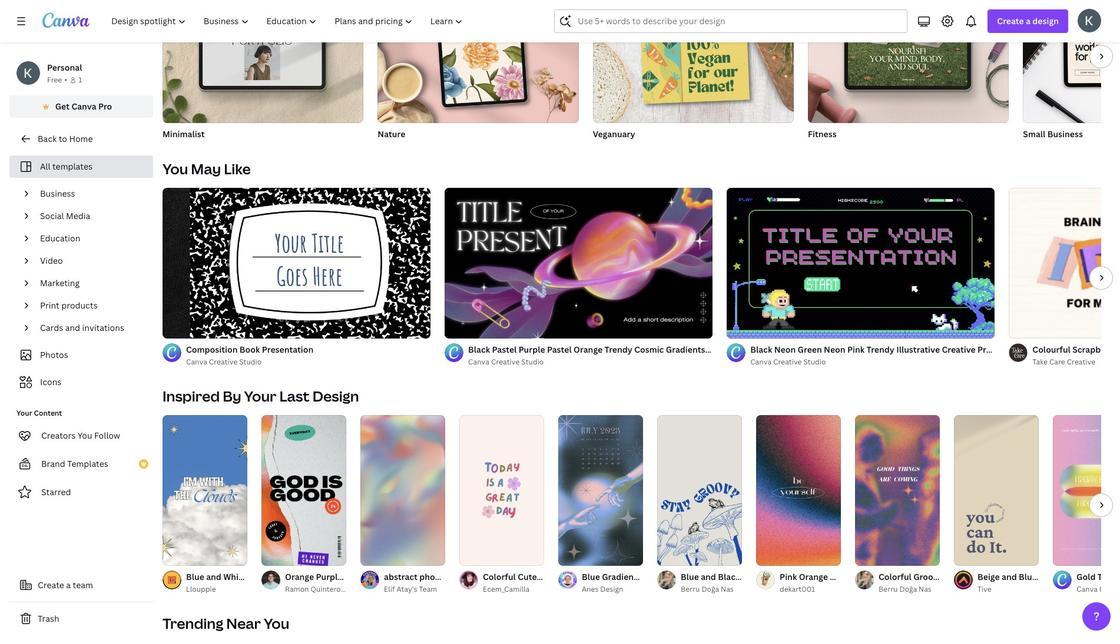Task type: locate. For each thing, give the bounding box(es) containing it.
berru for colorful groovy aura motivational phone wallpaper image berru doğa nas link
[[879, 585, 898, 595]]

veganuary image
[[593, 0, 794, 123]]

studio inside black pastel purple pastel orange trendy cosmic gradients creative presentation canva creative studio
[[522, 357, 544, 367]]

1 horizontal spatial business
[[1048, 128, 1084, 140]]

0 horizontal spatial a
[[66, 580, 71, 591]]

berru doğa nas for blue and black psychedelic mushrooms phone wallpaper image
[[681, 585, 734, 595]]

canva creative studio link down orange
[[469, 357, 713, 368]]

black left purple on the left bottom
[[469, 344, 490, 355]]

1 horizontal spatial neon
[[824, 344, 846, 355]]

1 presentation from the left
[[262, 344, 314, 355]]

a
[[1027, 15, 1031, 27], [66, 580, 71, 591]]

presentation left colourful
[[978, 344, 1030, 355]]

1 berru from the left
[[681, 585, 700, 595]]

starred link
[[9, 481, 153, 504]]

None search field
[[555, 9, 908, 33]]

1 horizontal spatial your
[[244, 387, 277, 406]]

0 horizontal spatial neon
[[775, 344, 796, 355]]

trendy inside black neon green neon pink trendy illustrative creative presentation canva creative studio
[[867, 344, 895, 355]]

doğa for colorful groovy aura motivational phone wallpaper image berru doğa nas link
[[900, 585, 918, 595]]

studio down book
[[239, 357, 262, 367]]

create a team
[[38, 580, 93, 591]]

2 horizontal spatial canva creative studio link
[[751, 357, 996, 368]]

1 horizontal spatial nas
[[919, 585, 932, 595]]

1 horizontal spatial canva creative studio link
[[469, 357, 713, 368]]

presentation inside composition book presentation canva creative studio
[[262, 344, 314, 355]]

0 vertical spatial a
[[1027, 15, 1031, 27]]

canva
[[72, 101, 96, 112], [186, 357, 207, 367], [469, 357, 490, 367], [751, 357, 772, 367], [1077, 585, 1098, 595]]

design
[[313, 387, 359, 406], [601, 585, 624, 595]]

1 horizontal spatial you
[[163, 159, 188, 179]]

nas for colorful groovy aura motivational phone wallpaper image berru doğa nas link
[[919, 585, 932, 595]]

0 horizontal spatial canva creative studio link
[[186, 357, 431, 368]]

fitness
[[809, 128, 837, 140]]

1 horizontal spatial berru
[[879, 585, 898, 595]]

1 horizontal spatial create
[[998, 15, 1025, 27]]

blue and black psychedelic mushrooms phone wallpaper image
[[658, 415, 743, 566]]

1 doğa from the left
[[702, 585, 720, 595]]

0 horizontal spatial studio
[[239, 357, 262, 367]]

presentation right book
[[262, 344, 314, 355]]

abstract phone wallpaper image
[[361, 415, 446, 566]]

canva inside black pastel purple pastel orange trendy cosmic gradients creative presentation canva creative studio
[[469, 357, 490, 367]]

pastel right purple on the left bottom
[[547, 344, 572, 355]]

create left design at the top of the page
[[998, 15, 1025, 27]]

neon left pink
[[824, 344, 846, 355]]

studio down green
[[804, 357, 826, 367]]

black pastel purple pastel orange trendy cosmic gradients creative presentation link
[[469, 344, 795, 357]]

1 horizontal spatial studio
[[522, 357, 544, 367]]

canva creative studio link down pink
[[751, 357, 996, 368]]

composition book presentation image
[[163, 188, 431, 339]]

1 vertical spatial a
[[66, 580, 71, 591]]

0 horizontal spatial berru doğa nas
[[681, 585, 734, 595]]

your
[[244, 387, 277, 406], [17, 408, 32, 418]]

create
[[998, 15, 1025, 27], [38, 580, 64, 591]]

video
[[40, 255, 63, 266]]

creative inside composition book presentation canva creative studio
[[209, 357, 238, 367]]

create a design button
[[988, 9, 1069, 33]]

back to home
[[38, 133, 93, 144]]

doğa
[[702, 585, 720, 595], [900, 585, 918, 595]]

1 black from the left
[[469, 344, 490, 355]]

products
[[61, 300, 98, 311]]

black neon green neon pink trendy illustrative creative presentation canva creative studio
[[751, 344, 1030, 367]]

business up social
[[40, 188, 75, 199]]

your right by
[[244, 387, 277, 406]]

1 berru doğa nas from the left
[[681, 585, 734, 595]]

3 studio from the left
[[804, 357, 826, 367]]

2 neon from the left
[[824, 344, 846, 355]]

2 horizontal spatial presentation
[[978, 344, 1030, 355]]

1 horizontal spatial design
[[601, 585, 624, 595]]

|
[[343, 585, 345, 595]]

creative inside colourful scrapbook c take care creative
[[1068, 357, 1096, 367]]

1 horizontal spatial a
[[1027, 15, 1031, 27]]

by
[[223, 387, 241, 406]]

studio
[[239, 357, 262, 367], [522, 357, 544, 367], [804, 357, 826, 367]]

minimalist
[[163, 128, 205, 140]]

creative down "colourful scrapbook c" link
[[1068, 357, 1096, 367]]

1 horizontal spatial berru doğa nas link
[[879, 584, 941, 596]]

2 presentation from the left
[[743, 344, 795, 355]]

presentation inside black neon green neon pink trendy illustrative creative presentation canva creative studio
[[978, 344, 1030, 355]]

1 vertical spatial you
[[78, 430, 92, 441]]

0 horizontal spatial your
[[17, 408, 32, 418]]

1 horizontal spatial black
[[751, 344, 773, 355]]

tive
[[978, 585, 992, 595]]

2 vertical spatial you
[[264, 614, 290, 634]]

0 horizontal spatial trendy
[[605, 344, 633, 355]]

0 horizontal spatial business
[[40, 188, 75, 199]]

create inside create a design dropdown button
[[998, 15, 1025, 27]]

black left green
[[751, 344, 773, 355]]

2 trendy from the left
[[867, 344, 895, 355]]

gradients
[[666, 344, 706, 355]]

quintero
[[311, 585, 341, 595]]

2 berru from the left
[[879, 585, 898, 595]]

colorful cute quote phone wallpaper image
[[460, 415, 545, 566]]

cards
[[40, 322, 63, 334]]

you right near
[[264, 614, 290, 634]]

your content
[[17, 408, 62, 418]]

a left design at the top of the page
[[1027, 15, 1031, 27]]

2 berru doğa nas link from the left
[[879, 584, 941, 596]]

1 berru doğa nas link from the left
[[681, 584, 743, 596]]

0 horizontal spatial nas
[[721, 585, 734, 595]]

your left content
[[17, 408, 32, 418]]

0 horizontal spatial you
[[78, 430, 92, 441]]

marketing link
[[35, 272, 146, 295]]

2 horizontal spatial studio
[[804, 357, 826, 367]]

trendy inside black pastel purple pastel orange trendy cosmic gradients creative presentation canva creative studio
[[605, 344, 633, 355]]

0 horizontal spatial berru doğa nas link
[[681, 584, 743, 596]]

canva creative studio link
[[186, 357, 431, 368], [469, 357, 713, 368], [751, 357, 996, 368]]

ramon quintero | wknd designs
[[285, 585, 397, 595]]

design right the anes
[[601, 585, 624, 595]]

pastel
[[492, 344, 517, 355], [547, 344, 572, 355]]

1 canva creative studio link from the left
[[186, 357, 431, 368]]

trendy right pink
[[867, 344, 895, 355]]

pink
[[848, 344, 865, 355]]

create inside create a team button
[[38, 580, 64, 591]]

canva inside composition book presentation canva creative studio
[[186, 357, 207, 367]]

pastel left purple on the left bottom
[[492, 344, 517, 355]]

canva creativ
[[1077, 585, 1121, 595]]

book
[[240, 344, 260, 355]]

back to home link
[[9, 127, 153, 151]]

1 trendy from the left
[[605, 344, 633, 355]]

last
[[280, 387, 310, 406]]

design right last
[[313, 387, 359, 406]]

pro
[[98, 101, 112, 112]]

top level navigation element
[[104, 9, 473, 33]]

0 horizontal spatial presentation
[[262, 344, 314, 355]]

1 vertical spatial your
[[17, 408, 32, 418]]

canva creative studio link up last
[[186, 357, 431, 368]]

1 horizontal spatial trendy
[[867, 344, 895, 355]]

social media
[[40, 210, 90, 222]]

you left "may"
[[163, 159, 188, 179]]

team
[[73, 580, 93, 591]]

a left team
[[66, 580, 71, 591]]

0 horizontal spatial black
[[469, 344, 490, 355]]

neon left green
[[775, 344, 796, 355]]

2 nas from the left
[[919, 585, 932, 595]]

1 horizontal spatial presentation
[[743, 344, 795, 355]]

0 vertical spatial you
[[163, 159, 188, 179]]

1 horizontal spatial pastel
[[547, 344, 572, 355]]

creative down green
[[774, 357, 802, 367]]

berru for berru doğa nas link associated with blue and black psychedelic mushrooms phone wallpaper image
[[681, 585, 700, 595]]

dekart001 link
[[780, 584, 842, 596]]

abstract phone wallpaper elif atay's team
[[384, 572, 487, 595]]

kendall parks image
[[1078, 9, 1102, 32]]

you
[[163, 159, 188, 179], [78, 430, 92, 441], [264, 614, 290, 634]]

a inside create a design dropdown button
[[1027, 15, 1031, 27]]

beige and blue minimalist simple quotes phone wallpaper - ab504 image
[[955, 415, 1040, 566]]

2 horizontal spatial you
[[264, 614, 290, 634]]

presentation
[[262, 344, 314, 355], [743, 344, 795, 355], [978, 344, 1030, 355]]

2 canva creative studio link from the left
[[469, 357, 713, 368]]

studio down purple on the left bottom
[[522, 357, 544, 367]]

follow
[[94, 430, 120, 441]]

purple
[[519, 344, 545, 355]]

creators
[[41, 430, 76, 441]]

atay's
[[397, 585, 418, 595]]

anes design link
[[582, 584, 644, 596]]

cosmic
[[635, 344, 664, 355]]

print
[[40, 300, 59, 311]]

2 doğa from the left
[[900, 585, 918, 595]]

0 horizontal spatial design
[[313, 387, 359, 406]]

black for black pastel purple pastel orange trendy cosmic gradients creative presentation
[[469, 344, 490, 355]]

wknd
[[347, 585, 368, 595]]

small
[[1024, 128, 1046, 140]]

presentation left green
[[743, 344, 795, 355]]

black neon green neon pink trendy illustrative creative presentation link
[[751, 344, 1030, 357]]

trendy right orange
[[605, 344, 633, 355]]

all templates
[[40, 161, 93, 172]]

1 vertical spatial create
[[38, 580, 64, 591]]

1 vertical spatial business
[[40, 188, 75, 199]]

create for create a team
[[38, 580, 64, 591]]

1 studio from the left
[[239, 357, 262, 367]]

creative
[[708, 344, 741, 355], [943, 344, 976, 355], [209, 357, 238, 367], [491, 357, 520, 367], [774, 357, 802, 367], [1068, 357, 1096, 367]]

minimalist image
[[163, 0, 364, 123]]

create left team
[[38, 580, 64, 591]]

cards and invitations link
[[35, 317, 146, 339]]

c
[[1118, 344, 1121, 355]]

black
[[469, 344, 490, 355], [751, 344, 773, 355]]

0 horizontal spatial doğa
[[702, 585, 720, 595]]

2 black from the left
[[751, 344, 773, 355]]

and
[[65, 322, 80, 334]]

2 studio from the left
[[522, 357, 544, 367]]

berru doğa nas for colorful groovy aura motivational phone wallpaper image
[[879, 585, 932, 595]]

black inside black neon green neon pink trendy illustrative creative presentation canva creative studio
[[751, 344, 773, 355]]

black for black neon green neon pink trendy illustrative creative presentation
[[751, 344, 773, 355]]

create a design
[[998, 15, 1060, 27]]

you left follow
[[78, 430, 92, 441]]

veganuary link
[[593, 128, 794, 141]]

0 vertical spatial your
[[244, 387, 277, 406]]

business right small
[[1048, 128, 1084, 140]]

colourful scrapbook c take care creative
[[1033, 344, 1121, 367]]

creative down purple on the left bottom
[[491, 357, 520, 367]]

0 horizontal spatial berru
[[681, 585, 700, 595]]

creative down composition
[[209, 357, 238, 367]]

composition book presentation canva creative studio
[[186, 344, 314, 367]]

berru doğa nas
[[681, 585, 734, 595], [879, 585, 932, 595]]

a inside create a team button
[[66, 580, 71, 591]]

wallpaper
[[447, 572, 487, 583]]

1 neon from the left
[[775, 344, 796, 355]]

1 nas from the left
[[721, 585, 734, 595]]

free •
[[47, 75, 67, 85]]

1 horizontal spatial berru doğa nas
[[879, 585, 932, 595]]

nature link
[[378, 128, 579, 141]]

social
[[40, 210, 64, 222]]

nas
[[721, 585, 734, 595], [919, 585, 932, 595]]

3 canva creative studio link from the left
[[751, 357, 996, 368]]

2 berru doğa nas from the left
[[879, 585, 932, 595]]

0 vertical spatial create
[[998, 15, 1025, 27]]

0 horizontal spatial create
[[38, 580, 64, 591]]

0 horizontal spatial pastel
[[492, 344, 517, 355]]

black inside black pastel purple pastel orange trendy cosmic gradients creative presentation canva creative studio
[[469, 344, 490, 355]]

3 presentation from the left
[[978, 344, 1030, 355]]

1 horizontal spatial doğa
[[900, 585, 918, 595]]



Task type: vqa. For each thing, say whether or not it's contained in the screenshot.
ANES
yes



Task type: describe. For each thing, give the bounding box(es) containing it.
doğa for berru doğa nas link associated with blue and black psychedelic mushrooms phone wallpaper image
[[702, 585, 720, 595]]

get canva pro button
[[9, 95, 153, 118]]

ecem_camilla
[[483, 585, 530, 595]]

orange purple teal quote and trendy christian phone wallpaper image
[[262, 415, 347, 566]]

care
[[1050, 357, 1066, 367]]

education link
[[35, 227, 146, 250]]

dekart001
[[780, 585, 816, 595]]

free
[[47, 75, 62, 85]]

0 vertical spatial design
[[313, 387, 359, 406]]

creative right gradients
[[708, 344, 741, 355]]

get canva pro
[[55, 101, 112, 112]]

orange
[[574, 344, 603, 355]]

templates
[[52, 161, 93, 172]]

may
[[191, 159, 221, 179]]

get
[[55, 101, 70, 112]]

video link
[[35, 250, 146, 272]]

starred
[[41, 487, 71, 498]]

composition
[[186, 344, 238, 355]]

blue gradient july calendar trending phone wallpaper image
[[559, 415, 644, 566]]

colourful scrapbook c link
[[1033, 344, 1121, 357]]

to
[[59, 133, 67, 144]]

blue and white y2k inspired simple modern sky and clouds phone wallpaper image
[[163, 415, 248, 566]]

ecem_camilla link
[[483, 584, 545, 596]]

veganuary
[[593, 128, 636, 140]]

all
[[40, 161, 50, 172]]

media
[[66, 210, 90, 222]]

llouppie
[[186, 585, 216, 595]]

content
[[34, 408, 62, 418]]

canva creativ link
[[1077, 584, 1121, 596]]

trash link
[[9, 608, 153, 631]]

fitness link
[[809, 128, 1010, 141]]

nature
[[378, 128, 406, 140]]

brand templates
[[41, 458, 108, 470]]

small business
[[1024, 128, 1084, 140]]

trendy for orange
[[605, 344, 633, 355]]

berru doğa nas link for blue and black psychedelic mushrooms phone wallpaper image
[[681, 584, 743, 596]]

creative right illustrative
[[943, 344, 976, 355]]

studio inside composition book presentation canva creative studio
[[239, 357, 262, 367]]

phone
[[420, 572, 445, 583]]

colorful groovy aura motivational phone wallpaper image
[[856, 415, 941, 566]]

a for team
[[66, 580, 71, 591]]

•
[[64, 75, 67, 85]]

inspired by your last design
[[163, 387, 359, 406]]

anes design
[[582, 585, 624, 595]]

abstract phone wallpaper link
[[384, 571, 487, 584]]

trending
[[163, 614, 224, 634]]

print products
[[40, 300, 98, 311]]

minimalist link
[[163, 128, 364, 141]]

berru doğa nas link for colorful groovy aura motivational phone wallpaper image
[[879, 584, 941, 596]]

designs
[[370, 585, 397, 595]]

icons
[[40, 377, 61, 388]]

canva inside black neon green neon pink trendy illustrative creative presentation canva creative studio
[[751, 357, 772, 367]]

scrapbook
[[1073, 344, 1116, 355]]

create for create a design
[[998, 15, 1025, 27]]

llouppie link
[[186, 584, 248, 596]]

take care creative link
[[1033, 357, 1121, 368]]

gold turquoise pink tactile psychedelic peaceful awareness quotes square psychedelic instagram story image
[[1054, 415, 1121, 566]]

small business link
[[1024, 128, 1121, 141]]

trendy for pink
[[867, 344, 895, 355]]

like
[[224, 159, 251, 179]]

templates
[[67, 458, 108, 470]]

1 vertical spatial design
[[601, 585, 624, 595]]

presentation inside black pastel purple pastel orange trendy cosmic gradients creative presentation canva creative studio
[[743, 344, 795, 355]]

canva creative studio link for green
[[751, 357, 996, 368]]

0 vertical spatial business
[[1048, 128, 1084, 140]]

creativ
[[1100, 585, 1121, 595]]

abstract
[[384, 572, 418, 583]]

small business image
[[1024, 0, 1121, 123]]

trash
[[38, 613, 59, 625]]

take
[[1033, 357, 1048, 367]]

invitations
[[82, 322, 124, 334]]

2 pastel from the left
[[547, 344, 572, 355]]

studio inside black neon green neon pink trendy illustrative creative presentation canva creative studio
[[804, 357, 826, 367]]

photos link
[[17, 344, 146, 367]]

pink orange blue gradient motivational quote retro phone wallpaper image
[[757, 415, 842, 566]]

illustrative
[[897, 344, 941, 355]]

1
[[78, 75, 82, 85]]

1 pastel from the left
[[492, 344, 517, 355]]

canva creative studio link for purple
[[469, 357, 713, 368]]

canva creative studio link for presentation
[[186, 357, 431, 368]]

brand
[[41, 458, 65, 470]]

elif
[[384, 585, 395, 595]]

marketing
[[40, 278, 80, 289]]

icons link
[[17, 371, 146, 394]]

fitness image
[[809, 0, 1010, 123]]

nas for berru doğa nas link associated with blue and black psychedelic mushrooms phone wallpaper image
[[721, 585, 734, 595]]

canva inside button
[[72, 101, 96, 112]]

you may like
[[163, 159, 251, 179]]

print products link
[[35, 295, 146, 317]]

photos
[[40, 349, 68, 361]]

nature image
[[378, 0, 579, 123]]

education
[[40, 233, 80, 244]]

creators you follow link
[[9, 424, 153, 448]]

Search search field
[[578, 10, 885, 32]]

business link
[[35, 183, 146, 205]]

a for design
[[1027, 15, 1031, 27]]

create a team button
[[9, 574, 153, 598]]

ramon quintero | wknd designs link
[[285, 584, 397, 596]]

personal
[[47, 62, 82, 73]]

black pastel purple pastel orange trendy cosmic gradients creative presentation canva creative studio
[[469, 344, 795, 367]]

cards and invitations
[[40, 322, 124, 334]]

home
[[69, 133, 93, 144]]



